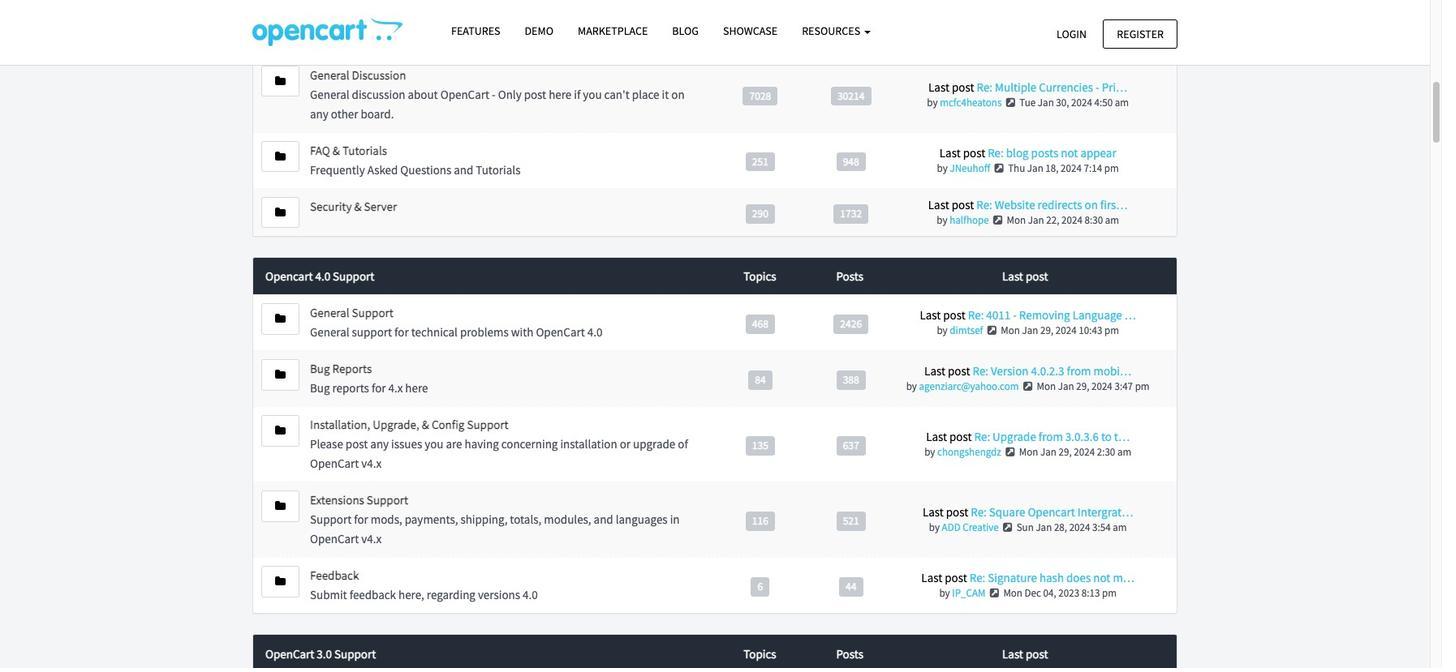 Task type: vqa. For each thing, say whether or not it's contained in the screenshot.
third inside giving The first possible answer The second possible answer The third possible answer
no



Task type: locate. For each thing, give the bounding box(es) containing it.
0 vertical spatial v4.x
[[362, 457, 382, 472]]

2024 down re: 4011 - removing language … link
[[1056, 324, 1077, 338]]

1 v4.x from the top
[[362, 457, 382, 472]]

re: up dimtsef
[[968, 308, 984, 323]]

register
[[1117, 26, 1164, 41]]

in
[[670, 513, 680, 528]]

faq & tutorials image
[[275, 151, 286, 162]]

2426
[[840, 317, 862, 331]]

am down t…
[[1118, 446, 1132, 460]]

4.0 up general support link
[[315, 269, 330, 285]]

reports
[[332, 362, 372, 377]]

6
[[758, 580, 763, 594]]

0 vertical spatial for
[[395, 325, 409, 341]]

jan left login
[[1030, 20, 1046, 34]]

1 general from the top
[[310, 67, 350, 83]]

jan left 18,
[[1028, 161, 1044, 175]]

& left server
[[354, 199, 362, 214]]

general down subforum:
[[310, 67, 350, 83]]

0 horizontal spatial issues
[[391, 437, 422, 453]]

4.0 right with on the left of page
[[588, 325, 603, 341]]

from up "mon jan 29, 2024 3:47 pm"
[[1067, 364, 1091, 379]]

1 horizontal spatial any
[[370, 437, 389, 453]]

relating
[[496, 11, 535, 27]]

for inside the general support general support for technical problems with opencart 4.0
[[395, 325, 409, 341]]

topics down 6
[[744, 647, 777, 662]]

tutorials right questions
[[476, 162, 521, 178]]

1 vertical spatial to
[[1102, 430, 1112, 445]]

am for to
[[1118, 446, 1132, 460]]

other
[[331, 106, 358, 122]]

2 vertical spatial &
[[422, 418, 429, 433]]

0 horizontal spatial from
[[1039, 430, 1063, 445]]

last up by chongshengdz
[[926, 430, 947, 445]]

v4.x inside the installation, upgrade, & config support please post any issues you are having concerning installation or upgrade of opencart v4.x
[[362, 457, 382, 472]]

and inside faq & tutorials frequently asked questions and tutorials
[[454, 162, 474, 178]]

0 horizontal spatial on
[[672, 87, 685, 102]]

0 vertical spatial opencart
[[265, 269, 313, 285]]

marketplace
[[578, 24, 648, 38]]

3 general from the top
[[310, 306, 350, 321]]

not up thu jan 18, 2024 7:14 pm
[[1061, 145, 1078, 161]]

1 vertical spatial &
[[354, 199, 362, 214]]

features link
[[439, 17, 513, 46]]

2 horizontal spatial and
[[594, 513, 613, 528]]

0 horizontal spatial to
[[538, 11, 548, 27]]

post up "removing"
[[1026, 269, 1048, 285]]

tutorials
[[343, 143, 387, 158], [476, 162, 521, 178]]

29, down "removing"
[[1041, 324, 1054, 338]]

jan for 4.0.2.3
[[1058, 380, 1075, 394]]

blog
[[1006, 145, 1029, 161]]

problems
[[460, 325, 509, 341]]

2024 for to
[[1074, 446, 1095, 460]]

and up hot
[[387, 11, 407, 27]]

jan down the re: multiple currencies - pri… link
[[1038, 96, 1054, 109]]

0 vertical spatial and
[[387, 11, 407, 27]]

1 vertical spatial bug
[[310, 381, 330, 397]]

jan down re: square opencart intergrat… link
[[1036, 522, 1052, 535]]

post up add
[[946, 505, 969, 521]]

jan left "22,"
[[1028, 214, 1045, 227]]

2 posts from the top
[[837, 647, 864, 662]]

0 horizontal spatial any
[[310, 106, 329, 122]]

bug down the "bug reports" link
[[310, 381, 330, 397]]

0 vertical spatial 4.0
[[315, 269, 330, 285]]

re:
[[977, 79, 993, 95], [988, 145, 1004, 161], [977, 197, 993, 213], [968, 308, 984, 323], [973, 364, 989, 379], [975, 430, 991, 445], [971, 505, 987, 521], [970, 571, 986, 587]]

2 horizontal spatial for
[[395, 325, 409, 341]]

1 horizontal spatial from
[[1067, 364, 1091, 379]]

29, for 3.0.3.6
[[1059, 446, 1072, 460]]

to
[[538, 11, 548, 27], [1102, 430, 1112, 445]]

1 horizontal spatial 29,
[[1059, 446, 1072, 460]]

support up mods,
[[367, 493, 408, 509]]

pm right the 7:14
[[1105, 161, 1119, 175]]

of
[[678, 437, 688, 453]]

installation, upgrade, & config support please post any issues you are having concerning installation or upgrade of opencart v4.x
[[310, 418, 688, 472]]

sun left login
[[1011, 20, 1028, 34]]

jan inside 10222 sun jan 28, 2024 8:36 pm
[[1030, 20, 1046, 34]]

2 bug from the top
[[310, 381, 330, 397]]

here right 4.x
[[405, 381, 428, 397]]

re: left blog
[[988, 145, 1004, 161]]

1 horizontal spatial you
[[583, 87, 602, 102]]

issues down installation, upgrade, & config support "link"
[[391, 437, 422, 453]]

2 vertical spatial view the latest post image
[[988, 589, 1002, 600]]

0 horizontal spatial you
[[425, 437, 444, 453]]

bug reports link
[[310, 362, 372, 377]]

948
[[843, 155, 860, 168]]

you
[[583, 87, 602, 102], [425, 437, 444, 453]]

1 horizontal spatial tutorials
[[476, 162, 521, 178]]

not up 8:13
[[1094, 571, 1111, 587]]

2 vertical spatial 29,
[[1059, 446, 1072, 460]]

pm right 8:36
[[1107, 20, 1122, 34]]

view the latest post image for website
[[991, 215, 1005, 226]]

29, for from
[[1077, 380, 1090, 394]]

29, down the re: version 4.0.2.3 from mobi… link
[[1077, 380, 1090, 394]]

jan down the last post re: 4011 - removing language …
[[1023, 324, 1039, 338]]

2024
[[1063, 20, 1084, 34], [1072, 96, 1093, 109], [1061, 161, 1082, 175], [1062, 214, 1083, 227], [1056, 324, 1077, 338], [1092, 380, 1113, 394], [1074, 446, 1095, 460], [1070, 522, 1091, 535]]

am down firs…
[[1105, 214, 1120, 227]]

post up by agenziarc@yahoo.com
[[948, 364, 971, 379]]

pm right 8:13
[[1102, 587, 1117, 601]]

29, down re: upgrade from 3.0.3.6 to t… link
[[1059, 446, 1072, 460]]

for down extensions support link
[[354, 513, 368, 528]]

4.0 right versions
[[523, 588, 538, 604]]

0 horizontal spatial 4.0
[[315, 269, 330, 285]]

2 topics from the top
[[744, 647, 777, 662]]

re: up agenziarc@yahoo.com
[[973, 364, 989, 379]]

1 horizontal spatial 4.0
[[523, 588, 538, 604]]

for
[[395, 325, 409, 341], [372, 381, 386, 397], [354, 513, 368, 528]]

0 vertical spatial not
[[1061, 145, 1078, 161]]

view the latest post image down "website"
[[991, 215, 1005, 226]]

pri…
[[1102, 79, 1128, 95]]

feedback link
[[310, 569, 359, 584]]

view the latest post image for square
[[1001, 523, 1015, 534]]

1 vertical spatial on
[[1085, 197, 1098, 213]]

opencart 3.0 support link
[[265, 645, 715, 665]]

sun jan 28, 2024 3:54 am
[[1017, 522, 1127, 535]]

468
[[752, 317, 769, 331]]

last up by agenziarc@yahoo.com
[[925, 364, 946, 379]]

here,
[[399, 588, 424, 604]]

on up 8:30
[[1085, 197, 1098, 213]]

1 posts from the top
[[837, 269, 864, 285]]

1 vertical spatial any
[[370, 437, 389, 453]]

2024 down mobi…
[[1092, 380, 1113, 394]]

you left are
[[425, 437, 444, 453]]

currencies
[[1039, 79, 1094, 95]]

0 vertical spatial view the latest post image
[[991, 215, 1005, 226]]

technical
[[411, 325, 458, 341]]

0 vertical spatial here
[[549, 87, 572, 102]]

any down the upgrade, at the left bottom
[[370, 437, 389, 453]]

feedback image
[[275, 577, 286, 588]]

by for last post re: square opencart intergrat…
[[929, 522, 940, 535]]

ip_cam link
[[952, 587, 986, 601]]

1 vertical spatial for
[[372, 381, 386, 397]]

2:30
[[1097, 446, 1116, 460]]

1 vertical spatial 4.0
[[588, 325, 603, 341]]

0 vertical spatial bug
[[310, 362, 330, 377]]

1 horizontal spatial opencart
[[1028, 505, 1076, 521]]

demo link
[[513, 17, 566, 46]]

faq
[[310, 143, 330, 158]]

0 vertical spatial from
[[1067, 364, 1091, 379]]

opencart up sun jan 28, 2024 3:54 am
[[1028, 505, 1076, 521]]

re: up ip_cam 'link' at the right bottom of page
[[970, 571, 986, 587]]

pm right the 3:47
[[1135, 380, 1150, 394]]

last for re: 4011 - removing language …
[[920, 308, 941, 323]]

28, inside 10222 sun jan 28, 2024 8:36 pm
[[1048, 20, 1061, 34]]

1 horizontal spatial not
[[1094, 571, 1111, 587]]

for for 4.x
[[372, 381, 386, 397]]

asked
[[367, 162, 398, 178]]

last up add
[[923, 505, 944, 521]]

0 vertical spatial on
[[672, 87, 685, 102]]

support up having
[[467, 418, 509, 433]]

2 horizontal spatial 4.0
[[588, 325, 603, 341]]

mcfc4heatons
[[940, 96, 1002, 109]]

to right relating in the top left of the page
[[538, 11, 548, 27]]

view the latest post image down multiple
[[1004, 97, 1018, 108]]

for inside the extensions support support for mods, payments, shipping, totals, modules, and languages in opencart v4.x
[[354, 513, 368, 528]]

2 vertical spatial for
[[354, 513, 368, 528]]

jan for redirects
[[1028, 214, 1045, 227]]

sun down last post re: square opencart intergrat…
[[1017, 522, 1034, 535]]

2 horizontal spatial 29,
[[1077, 380, 1090, 394]]

0 horizontal spatial -
[[492, 87, 496, 102]]

1 topics from the top
[[744, 269, 777, 285]]

1 vertical spatial and
[[454, 162, 474, 178]]

by left halfhope link
[[937, 214, 948, 227]]

1 horizontal spatial to
[[1102, 430, 1112, 445]]

& left config
[[422, 418, 429, 433]]

pm for re: version 4.0.2.3 from mobi…
[[1135, 380, 1150, 394]]

1 vertical spatial from
[[1039, 430, 1063, 445]]

by for last post re: blog posts not appear
[[937, 161, 948, 175]]

view the latest post image
[[1004, 97, 1018, 108], [993, 163, 1006, 174], [986, 326, 999, 336], [1021, 382, 1035, 392], [1004, 448, 1017, 458]]

opencart right with on the left of page
[[536, 325, 585, 341]]

2 vertical spatial and
[[594, 513, 613, 528]]

1 bug from the top
[[310, 362, 330, 377]]

2 v4.x from the top
[[362, 532, 382, 548]]

issues
[[463, 11, 494, 27], [391, 437, 422, 453]]

4:50
[[1095, 96, 1113, 109]]

posts up 2426
[[837, 269, 864, 285]]

0 horizontal spatial tutorials
[[343, 143, 387, 158]]

1 vertical spatial v4.x
[[362, 532, 382, 548]]

view the latest post image for blog
[[993, 163, 1006, 174]]

pm for re: 4011 - removing language …
[[1105, 324, 1119, 338]]

posts
[[837, 269, 864, 285], [837, 647, 864, 662]]

7028
[[750, 89, 771, 103]]

last up the by ip_cam
[[922, 571, 943, 587]]

opencart up feedback link
[[310, 532, 359, 548]]

for inside bug reports bug reports for 4.x here
[[372, 381, 386, 397]]

re: signature hash does not m… link
[[970, 571, 1135, 587]]

view the latest post image down upgrade at the right bottom of page
[[1004, 448, 1017, 458]]

04,
[[1044, 587, 1057, 601]]

here inside general discussion general discussion about opencart - only post here if you can't place it on any other board.
[[549, 87, 572, 102]]

0 vertical spatial 29,
[[1041, 324, 1054, 338]]

general up 'other'
[[310, 87, 350, 102]]

concerning
[[501, 437, 558, 453]]

view the latest post image
[[991, 215, 1005, 226], [1001, 523, 1015, 534], [988, 589, 1002, 600]]

2024 for appear
[[1061, 161, 1082, 175]]

general discussion general discussion about opencart - only post here if you can't place it on any other board.
[[310, 67, 685, 122]]

2 horizontal spatial &
[[422, 418, 429, 433]]

bug reports bug reports for 4.x here
[[310, 362, 428, 397]]

0 horizontal spatial for
[[354, 513, 368, 528]]

0 horizontal spatial opencart
[[265, 269, 313, 285]]

agenziarc@yahoo.com link
[[919, 380, 1019, 394]]

1 horizontal spatial and
[[454, 162, 474, 178]]

2024 left 8:36
[[1063, 20, 1084, 34]]

am down pri…
[[1115, 96, 1129, 109]]

1 vertical spatial 28,
[[1054, 522, 1068, 535]]

posts down '44'
[[837, 647, 864, 662]]

post
[[952, 79, 975, 95], [524, 87, 547, 102], [963, 145, 986, 161], [952, 197, 974, 213], [1026, 269, 1048, 285], [944, 308, 966, 323], [948, 364, 971, 379], [950, 430, 972, 445], [346, 437, 368, 453], [946, 505, 969, 521], [945, 571, 968, 587], [1026, 647, 1048, 662]]

last up by dimtsef
[[920, 308, 941, 323]]

tue jan 30, 2024 4:50 am
[[1020, 96, 1129, 109]]

last for re: version 4.0.2.3 from mobi…
[[925, 364, 946, 379]]

jan for opencart
[[1036, 522, 1052, 535]]

re: for re: multiple currencies - pri…
[[977, 79, 993, 95]]

to for t…
[[1102, 430, 1112, 445]]

- inside general discussion general discussion about opencart - only post here if you can't place it on any other board.
[[492, 87, 496, 102]]

1 vertical spatial tutorials
[[476, 162, 521, 178]]

2 last post from the top
[[1003, 647, 1048, 662]]

mon for website
[[1007, 214, 1026, 227]]

news,
[[310, 11, 341, 27]]

by for last post re: upgrade from 3.0.3.6 to t…
[[925, 446, 936, 460]]

637
[[843, 439, 860, 453]]

topics for opencart 4.0 support
[[744, 269, 777, 285]]

re: for re: square opencart intergrat…
[[971, 505, 987, 521]]

topics
[[744, 269, 777, 285], [744, 647, 777, 662]]

2024 right 18,
[[1061, 161, 1082, 175]]

0 vertical spatial topics
[[744, 269, 777, 285]]

0 horizontal spatial here
[[405, 381, 428, 397]]

18,
[[1046, 161, 1059, 175]]

view the latest post image down 4011
[[986, 326, 999, 336]]

last up by jneuhoff
[[940, 145, 961, 161]]

by left dimtsef link
[[937, 324, 948, 338]]

mon down 4.0.2.3
[[1037, 380, 1056, 394]]

last post up the last post re: 4011 - removing language …
[[1003, 269, 1048, 285]]

0 vertical spatial posts
[[837, 269, 864, 285]]

& for faq
[[333, 143, 340, 158]]

0 vertical spatial any
[[310, 106, 329, 122]]

by for last post re: multiple currencies - pri…
[[927, 96, 938, 109]]

0 vertical spatial &
[[333, 143, 340, 158]]

opencart 4.0 support link
[[265, 267, 715, 287]]

any
[[310, 106, 329, 122], [370, 437, 389, 453]]

1 vertical spatial issues
[[391, 437, 422, 453]]

opencart left 3.0
[[265, 647, 314, 662]]

0 vertical spatial tutorials
[[343, 143, 387, 158]]

bug reports image
[[275, 370, 286, 381]]

pm inside 10222 sun jan 28, 2024 8:36 pm
[[1107, 20, 1122, 34]]

3.0.3.6
[[1066, 430, 1099, 445]]

last post re: signature hash does not m…
[[922, 571, 1135, 587]]

bug left reports
[[310, 362, 330, 377]]

last for re: signature hash does not m…
[[922, 571, 943, 587]]

re: up mcfc4heatons
[[977, 79, 993, 95]]

1 vertical spatial here
[[405, 381, 428, 397]]

jan down the re: version 4.0.2.3 from mobi… link
[[1058, 380, 1075, 394]]

last for re: blog posts not appear
[[940, 145, 961, 161]]

4.0 inside feedback submit feedback here, regarding versions 4.0
[[523, 588, 538, 604]]

add
[[942, 522, 961, 535]]

re: up chongshengdz link on the right bottom of page
[[975, 430, 991, 445]]

marketplace link
[[566, 17, 660, 46]]

opencart inside general discussion general discussion about opencart - only post here if you can't place it on any other board.
[[441, 87, 490, 102]]

support inside the general support general support for technical problems with opencart 4.0
[[352, 306, 394, 321]]

security & server link
[[310, 199, 397, 214]]

1 vertical spatial topics
[[744, 647, 777, 662]]

by left add
[[929, 522, 940, 535]]

from up mon jan 29, 2024 2:30 am
[[1039, 430, 1063, 445]]

by mcfc4heatons
[[927, 96, 1002, 109]]

by left agenziarc@yahoo.com "link" on the bottom
[[907, 380, 917, 394]]

am for firs…
[[1105, 214, 1120, 227]]

0 vertical spatial to
[[538, 11, 548, 27]]

0 vertical spatial you
[[583, 87, 602, 102]]

jan for -
[[1023, 324, 1039, 338]]

re: for re: website redirects on firs…
[[977, 197, 993, 213]]

here left if at the top of page
[[549, 87, 572, 102]]

116
[[752, 515, 769, 529]]

1 last post from the top
[[1003, 269, 1048, 285]]

post down installation,
[[346, 437, 368, 453]]

v4.x up extensions support link
[[362, 457, 382, 472]]

2024 right "30,"
[[1072, 96, 1093, 109]]

topics up 468
[[744, 269, 777, 285]]

last post re: upgrade from 3.0.3.6 to t…
[[926, 430, 1130, 445]]

mon for upgrade
[[1019, 446, 1039, 460]]

v4.x inside the extensions support support for mods, payments, shipping, totals, modules, and languages in opencart v4.x
[[362, 532, 382, 548]]

44
[[846, 580, 857, 594]]

0 horizontal spatial 29,
[[1041, 324, 1054, 338]]

tutorials up asked
[[343, 143, 387, 158]]

1 horizontal spatial issues
[[463, 11, 494, 27]]

521
[[843, 515, 860, 529]]

last for re: upgrade from 3.0.3.6 to t…
[[926, 430, 947, 445]]

0 vertical spatial 28,
[[1048, 20, 1061, 34]]

& for security
[[354, 199, 362, 214]]

1 vertical spatial posts
[[837, 647, 864, 662]]

am for pri…
[[1115, 96, 1129, 109]]

general down opencart 4.0 support
[[310, 306, 350, 321]]

for left 4.x
[[372, 381, 386, 397]]

view the latest post image for signature
[[988, 589, 1002, 600]]

7:14
[[1084, 161, 1103, 175]]

v4.x
[[362, 457, 382, 472], [362, 532, 382, 548]]

by left mcfc4heatons
[[927, 96, 938, 109]]

1 vertical spatial view the latest post image
[[1001, 523, 1015, 534]]

0 vertical spatial sun
[[1011, 20, 1028, 34]]

- right 4011
[[1013, 308, 1017, 323]]

last post re: blog posts not appear
[[940, 145, 1117, 161]]

here inside bug reports bug reports for 4.x here
[[405, 381, 428, 397]]

1 horizontal spatial for
[[372, 381, 386, 397]]

0 horizontal spatial and
[[387, 11, 407, 27]]

last post re: website redirects on firs…
[[929, 197, 1128, 213]]

view the latest post image down signature
[[988, 589, 1002, 600]]

2 vertical spatial 4.0
[[523, 588, 538, 604]]

last post re: square opencart intergrat…
[[923, 505, 1134, 521]]

creative
[[963, 522, 999, 535]]

1 horizontal spatial here
[[549, 87, 572, 102]]

thu
[[1008, 161, 1026, 175]]

jan for posts
[[1028, 161, 1044, 175]]

1 vertical spatial last post
[[1003, 647, 1048, 662]]

hot patches
[[382, 31, 445, 46]]

1 horizontal spatial &
[[354, 199, 362, 214]]

mon down 4011
[[1001, 324, 1020, 338]]

view the latest post image for version
[[1021, 382, 1035, 392]]

view the latest post image left thu
[[993, 163, 1006, 174]]

last post
[[1003, 269, 1048, 285], [1003, 647, 1048, 662]]

2024 inside 10222 sun jan 28, 2024 8:36 pm
[[1063, 20, 1084, 34]]

feedback submit feedback here, regarding versions 4.0
[[310, 569, 538, 604]]

last for re: multiple currencies - pri…
[[929, 79, 950, 95]]

28, down re: square opencart intergrat… link
[[1054, 522, 1068, 535]]

post inside general discussion general discussion about opencart - only post here if you can't place it on any other board.
[[524, 87, 547, 102]]

general support link
[[310, 306, 394, 321]]

mon jan 29, 2024 2:30 am
[[1019, 446, 1132, 460]]

& inside faq & tutorials frequently asked questions and tutorials
[[333, 143, 340, 158]]

agenziarc@yahoo.com
[[919, 380, 1019, 394]]

about
[[408, 87, 438, 102]]

&
[[333, 143, 340, 158], [354, 199, 362, 214], [422, 418, 429, 433]]

pm down the language
[[1105, 324, 1119, 338]]

0 vertical spatial last post
[[1003, 269, 1048, 285]]

questions
[[401, 162, 452, 178]]

re: up 'halfhope'
[[977, 197, 993, 213]]

config
[[432, 418, 465, 433]]

general down general support link
[[310, 325, 350, 341]]

0 horizontal spatial &
[[333, 143, 340, 158]]

1 vertical spatial 29,
[[1077, 380, 1090, 394]]

hot
[[385, 31, 403, 46]]

firs…
[[1101, 197, 1128, 213]]

on inside general discussion general discussion about opencart - only post here if you can't place it on any other board.
[[672, 87, 685, 102]]

1 vertical spatial you
[[425, 437, 444, 453]]



Task type: describe. For each thing, give the bounding box(es) containing it.
topics for opencart 3.0 support
[[744, 647, 777, 662]]

by for last post re: signature hash does not m…
[[940, 587, 950, 601]]

demo
[[525, 24, 554, 38]]

blog
[[672, 24, 699, 38]]

having
[[465, 437, 499, 453]]

upgrade,
[[373, 418, 420, 433]]

resources link
[[790, 17, 883, 46]]

2024 left 3:54
[[1070, 522, 1091, 535]]

post up by halfhope
[[952, 197, 974, 213]]

security & server
[[310, 199, 397, 214]]

2 horizontal spatial -
[[1096, 79, 1100, 95]]

mon for 4011
[[1001, 324, 1020, 338]]

251
[[752, 155, 769, 168]]

discussion
[[352, 67, 406, 83]]

8:13
[[1082, 587, 1100, 601]]

0 vertical spatial issues
[[463, 11, 494, 27]]

support right 3.0
[[334, 647, 376, 662]]

opencart 3.0 support
[[265, 647, 376, 662]]

blog link
[[660, 17, 711, 46]]

opencart inside the general support general support for technical problems with opencart 4.0
[[536, 325, 585, 341]]

by for last post re: version 4.0.2.3 from mobi…
[[907, 380, 917, 394]]

jan for currencies
[[1038, 96, 1054, 109]]

mon jan 29, 2024 3:47 pm
[[1037, 380, 1150, 394]]

re: for re: blog posts not appear
[[988, 145, 1004, 161]]

totals,
[[510, 513, 542, 528]]

pm for re: signature hash does not m…
[[1102, 587, 1117, 601]]

by jneuhoff
[[937, 161, 991, 175]]

post down dec
[[1026, 647, 1048, 662]]

post up the by ip_cam
[[945, 571, 968, 587]]

re: website redirects on firs… link
[[977, 197, 1128, 213]]

dec
[[1025, 587, 1042, 601]]

& inside the installation, upgrade, & config support please post any issues you are having concerning installation or upgrade of opencart v4.x
[[422, 418, 429, 433]]

4.0 inside the general support general support for technical problems with opencart 4.0
[[588, 325, 603, 341]]

for for technical
[[395, 325, 409, 341]]

post up by dimtsef
[[944, 308, 966, 323]]

support up general support link
[[333, 269, 375, 285]]

pm for re: blog posts not appear
[[1105, 161, 1119, 175]]

posts for opencart 4.0 support
[[837, 269, 864, 285]]

language
[[1073, 308, 1123, 323]]

2 general from the top
[[310, 87, 350, 102]]

re: for re: upgrade from 3.0.3.6 to t…
[[975, 430, 991, 445]]

re: multiple currencies - pri… link
[[977, 79, 1128, 95]]

support
[[352, 325, 392, 341]]

chongshengdz link
[[938, 446, 1002, 460]]

mon dec 04, 2023 8:13 pm
[[1004, 587, 1117, 601]]

does
[[1067, 571, 1091, 587]]

…
[[1125, 308, 1137, 323]]

login link
[[1043, 19, 1101, 49]]

showcase
[[723, 24, 778, 38]]

reports
[[332, 381, 369, 397]]

general support image
[[275, 314, 286, 325]]

opencart 4.0 support
[[265, 269, 375, 285]]

extensions support link
[[310, 493, 408, 509]]

2024 for mobi…
[[1092, 380, 1113, 394]]

by for last post re: website redirects on firs…
[[937, 214, 948, 227]]

register link
[[1103, 19, 1178, 49]]

regarding
[[427, 588, 476, 604]]

general discussion link
[[310, 67, 406, 83]]

square
[[989, 505, 1026, 521]]

by for last post re: 4011 - removing language …
[[937, 324, 948, 338]]

you inside the installation, upgrade, & config support please post any issues you are having concerning installation or upgrade of opencart v4.x
[[425, 437, 444, 453]]

last for re: website redirects on firs…
[[929, 197, 950, 213]]

support down the extensions
[[310, 513, 352, 528]]

payments,
[[405, 513, 458, 528]]

post up "jneuhoff" link
[[963, 145, 986, 161]]

submit
[[310, 588, 347, 604]]

4.0.2.3
[[1031, 364, 1065, 379]]

view the latest post image for multiple
[[1004, 97, 1018, 108]]

1 horizontal spatial -
[[1013, 308, 1017, 323]]

showcase link
[[711, 17, 790, 46]]

chongshengdz
[[938, 446, 1002, 460]]

last up 4011
[[1003, 269, 1024, 285]]

any inside the installation, upgrade, & config support please post any issues you are having concerning installation or upgrade of opencart v4.x
[[370, 437, 389, 453]]

2023
[[1059, 587, 1080, 601]]

re: blog posts not appear link
[[988, 145, 1117, 161]]

frequently
[[310, 162, 365, 178]]

installation, upgrade, & config support link
[[310, 418, 509, 433]]

29, for removing
[[1041, 324, 1054, 338]]

m…
[[1113, 571, 1135, 587]]

upgrade
[[993, 430, 1037, 445]]

security
[[310, 199, 352, 214]]

4 general from the top
[[310, 325, 350, 341]]

2024 for language
[[1056, 324, 1077, 338]]

post up by chongshengdz
[[950, 430, 972, 445]]

mon for version
[[1037, 380, 1056, 394]]

dimtsef link
[[950, 324, 983, 338]]

file o image
[[366, 32, 382, 45]]

posts for opencart 3.0 support
[[837, 647, 864, 662]]

by add creative
[[929, 522, 999, 535]]

1 vertical spatial not
[[1094, 571, 1111, 587]]

website
[[995, 197, 1036, 213]]

last post for opencart 4.0 support
[[1003, 269, 1048, 285]]

last down signature
[[1003, 647, 1024, 662]]

extensions support image
[[275, 501, 286, 513]]

board.
[[361, 106, 394, 122]]

to for opencart.
[[538, 11, 548, 27]]

issues inside the installation, upgrade, & config support please post any issues you are having concerning installation or upgrade of opencart v4.x
[[391, 437, 422, 453]]

last post for opencart 3.0 support
[[1003, 647, 1048, 662]]

if
[[574, 87, 581, 102]]

feedback
[[310, 569, 359, 584]]

mon jan 29, 2024 10:43 pm
[[1001, 324, 1119, 338]]

version
[[991, 364, 1029, 379]]

opencart inside the extensions support support for mods, payments, shipping, totals, modules, and languages in opencart v4.x
[[310, 532, 359, 548]]

mods,
[[371, 513, 402, 528]]

extensions support support for mods, payments, shipping, totals, modules, and languages in opencart v4.x
[[310, 493, 680, 548]]

1 horizontal spatial on
[[1085, 197, 1098, 213]]

multiple
[[995, 79, 1037, 95]]

by dimtsef
[[937, 324, 983, 338]]

t…
[[1115, 430, 1130, 445]]

2024 for pri…
[[1072, 96, 1093, 109]]

any inside general discussion general discussion about opencart - only post here if you can't place it on any other board.
[[310, 106, 329, 122]]

last for re: square opencart intergrat…
[[923, 505, 944, 521]]

re: for re: 4011 - removing language …
[[968, 308, 984, 323]]

general discussion image
[[275, 75, 286, 87]]

security & server image
[[275, 207, 286, 218]]

am right 3:54
[[1113, 522, 1127, 535]]

view the latest post image for upgrade
[[1004, 448, 1017, 458]]

2024 for firs…
[[1062, 214, 1083, 227]]

0 horizontal spatial not
[[1061, 145, 1078, 161]]

290
[[752, 207, 769, 221]]

news, updates and important issues relating to opencart.
[[310, 11, 603, 27]]

login
[[1057, 26, 1087, 41]]

discussion
[[352, 87, 405, 102]]

you inside general discussion general discussion about opencart - only post here if you can't place it on any other board.
[[583, 87, 602, 102]]

intergrat…
[[1078, 505, 1134, 521]]

1 vertical spatial opencart
[[1028, 505, 1076, 521]]

installation, upgrade, & config support image
[[275, 426, 286, 437]]

re: for re: signature hash does not m…
[[970, 571, 986, 587]]

and inside the extensions support support for mods, payments, shipping, totals, modules, and languages in opencart v4.x
[[594, 513, 613, 528]]

resources
[[802, 24, 863, 38]]

view the latest post image for 4011
[[986, 326, 999, 336]]

1 vertical spatial sun
[[1017, 522, 1034, 535]]

posts
[[1031, 145, 1059, 161]]

re: for re: version 4.0.2.3 from mobi…
[[973, 364, 989, 379]]

last post re: 4011 - removing language …
[[920, 308, 1137, 323]]

re: 4011 - removing language … link
[[968, 308, 1137, 323]]

patches
[[405, 31, 445, 46]]

faq & tutorials link
[[310, 143, 387, 158]]

last post re: multiple currencies - pri…
[[929, 79, 1128, 95]]

opencart inside the installation, upgrade, & config support please post any issues you are having concerning installation or upgrade of opencart v4.x
[[310, 457, 359, 472]]

4011
[[987, 308, 1011, 323]]

installation
[[560, 437, 618, 453]]

subforum:
[[310, 31, 364, 46]]

mobi…
[[1094, 364, 1132, 379]]

mon for signature
[[1004, 587, 1023, 601]]

opencart.
[[551, 11, 603, 27]]

post inside the installation, upgrade, & config support please post any issues you are having concerning installation or upgrade of opencart v4.x
[[346, 437, 368, 453]]

post up by mcfc4heatons
[[952, 79, 975, 95]]

support inside the installation, upgrade, & config support please post any issues you are having concerning installation or upgrade of opencart v4.x
[[467, 418, 509, 433]]

jan for from
[[1041, 446, 1057, 460]]

it
[[662, 87, 669, 102]]

10222 sun jan 28, 2024 8:36 pm
[[838, 13, 1122, 34]]

sun inside 10222 sun jan 28, 2024 8:36 pm
[[1011, 20, 1028, 34]]



